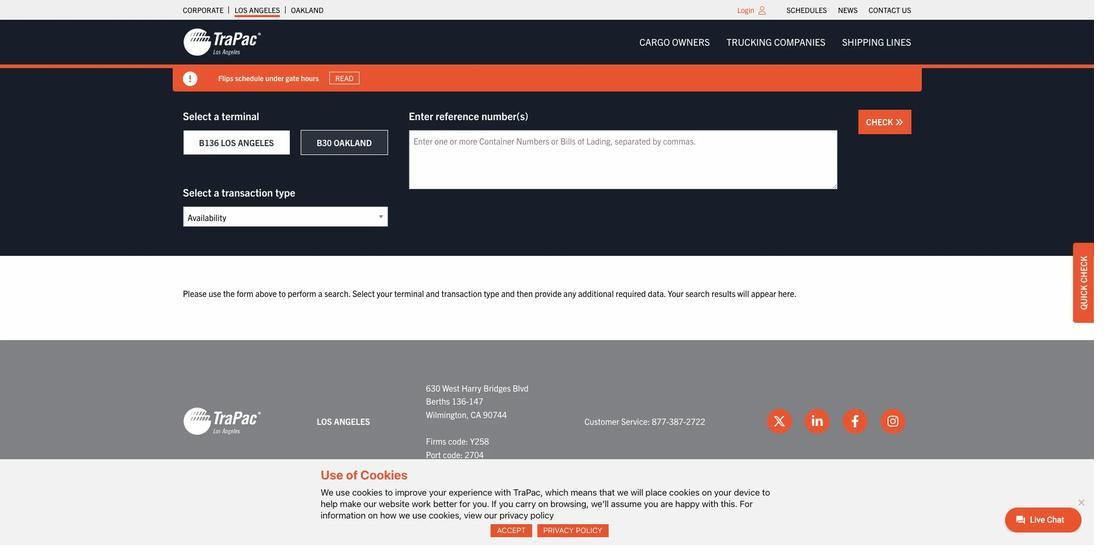 Task type: vqa. For each thing, say whether or not it's contained in the screenshot.
HOURS
yes



Task type: describe. For each thing, give the bounding box(es) containing it.
login
[[738, 5, 755, 15]]

us
[[902, 5, 912, 15]]

630
[[426, 383, 441, 393]]

gate
[[286, 73, 299, 83]]

above
[[255, 288, 277, 299]]

for
[[460, 499, 470, 509]]

news link
[[838, 3, 858, 17]]

place
[[646, 487, 667, 498]]

safety
[[539, 515, 564, 524]]

bridges
[[484, 383, 511, 393]]

check button
[[859, 110, 912, 134]]

no image
[[1076, 497, 1087, 508]]

better
[[433, 499, 457, 509]]

of
[[346, 468, 358, 483]]

select a terminal
[[183, 109, 259, 122]]

1 horizontal spatial we
[[617, 487, 629, 498]]

berths
[[426, 396, 450, 407]]

2 cookies from the left
[[669, 487, 700, 498]]

solid image
[[183, 72, 198, 86]]

©
[[494, 515, 500, 524]]

0 horizontal spatial with
[[495, 487, 511, 498]]

schedule
[[235, 73, 264, 83]]

b136
[[199, 137, 219, 148]]

news
[[838, 5, 858, 15]]

1 vertical spatial los
[[221, 137, 236, 148]]

browsing,
[[551, 499, 589, 509]]

schedules link
[[787, 3, 827, 17]]

0 vertical spatial oakland
[[291, 5, 324, 15]]

1 horizontal spatial to
[[385, 487, 393, 498]]

0 horizontal spatial your
[[377, 288, 393, 299]]

select a transaction type
[[183, 186, 295, 199]]

reference
[[436, 109, 479, 122]]

privacy policy link
[[537, 525, 609, 538]]

happy
[[676, 499, 700, 509]]

1 vertical spatial our
[[484, 510, 497, 521]]

2 vertical spatial select
[[353, 288, 375, 299]]

view
[[464, 510, 482, 521]]

safety & security link
[[539, 515, 605, 524]]

privacy inside footer
[[665, 515, 694, 524]]

your
[[668, 288, 684, 299]]

136-
[[452, 396, 469, 407]]

information
[[321, 510, 366, 521]]

quick check link
[[1074, 243, 1094, 323]]

1 horizontal spatial type
[[484, 288, 499, 299]]

0 horizontal spatial to
[[279, 288, 286, 299]]

oakland link
[[291, 3, 324, 17]]

login link
[[738, 5, 755, 15]]

make
[[340, 499, 361, 509]]

we'll
[[591, 499, 609, 509]]

a for transaction
[[214, 186, 219, 199]]

firms code:  y258 port code:  2704
[[426, 436, 489, 460]]

b136 los angeles
[[199, 137, 274, 148]]

customer service: 877-387-2722
[[585, 416, 705, 427]]

2 you from the left
[[644, 499, 659, 509]]

1 vertical spatial with
[[702, 499, 719, 509]]

90744
[[483, 409, 507, 420]]

website
[[379, 499, 410, 509]]

if
[[492, 499, 497, 509]]

630 west harry bridges blvd berths 136-147 wilmington, ca 90744
[[426, 383, 529, 420]]

shipping lines link
[[834, 32, 920, 53]]

1 you from the left
[[499, 499, 513, 509]]

2 and from the left
[[501, 288, 515, 299]]

2722
[[686, 416, 705, 427]]

1 & from the left
[[566, 515, 571, 524]]

here.
[[778, 288, 797, 299]]

select for select a transaction type
[[183, 186, 212, 199]]

cargo
[[640, 36, 670, 48]]

2 vertical spatial a
[[318, 288, 323, 299]]

trapac,
[[514, 487, 543, 498]]

owners
[[672, 36, 710, 48]]

hours
[[301, 73, 319, 83]]

number(s)
[[482, 109, 529, 122]]

1 vertical spatial code:
[[443, 449, 463, 460]]

blvd
[[513, 383, 529, 393]]

appear
[[751, 288, 776, 299]]

which
[[545, 487, 569, 498]]

banner containing cargo owners
[[0, 20, 1094, 92]]

0 horizontal spatial on
[[368, 510, 378, 521]]

results
[[712, 288, 736, 299]]

trucking companies
[[727, 36, 826, 48]]

you.
[[473, 499, 490, 509]]

use
[[321, 468, 343, 483]]

safety & security | legal terms & privacy
[[539, 515, 694, 524]]

llc
[[480, 515, 492, 524]]

service:
[[621, 416, 650, 427]]

1 horizontal spatial will
[[738, 288, 749, 299]]

|
[[607, 515, 609, 524]]

legal terms & privacy link
[[611, 515, 694, 524]]

0 vertical spatial code:
[[448, 436, 468, 447]]

search.
[[325, 288, 351, 299]]

additional
[[578, 288, 614, 299]]

privacy
[[500, 510, 528, 521]]

1 horizontal spatial terminal
[[394, 288, 424, 299]]

reserved.
[[413, 515, 450, 524]]

we
[[321, 487, 334, 498]]

los angeles inside footer
[[317, 416, 370, 427]]

los angeles image for banner containing cargo owners
[[183, 28, 261, 57]]

contact us link
[[869, 3, 912, 17]]

menu bar inside banner
[[631, 32, 920, 53]]

877-
[[652, 416, 669, 427]]

1 vertical spatial angeles
[[238, 137, 274, 148]]

privacy policy
[[544, 526, 603, 535]]

shipping lines
[[842, 36, 912, 48]]

perform
[[288, 288, 316, 299]]

rights
[[386, 515, 411, 524]]

enter
[[409, 109, 433, 122]]

policy
[[531, 510, 554, 521]]

solid image
[[895, 118, 904, 126]]

0 horizontal spatial type
[[275, 186, 295, 199]]

0 horizontal spatial privacy
[[544, 526, 574, 535]]

under
[[265, 73, 284, 83]]

companies
[[774, 36, 826, 48]]

work
[[412, 499, 431, 509]]

port
[[426, 449, 441, 460]]

provide
[[535, 288, 562, 299]]

1 vertical spatial on
[[538, 499, 548, 509]]



Task type: locate. For each thing, give the bounding box(es) containing it.
a down b136
[[214, 186, 219, 199]]

0 vertical spatial menu bar
[[781, 3, 917, 17]]

0 vertical spatial select
[[183, 109, 212, 122]]

los angeles image for footer at bottom containing 630 west harry bridges blvd
[[183, 407, 261, 436]]

select up b136
[[183, 109, 212, 122]]

then
[[517, 288, 533, 299]]

1 horizontal spatial &
[[658, 515, 663, 524]]

policy
[[576, 526, 603, 535]]

0 horizontal spatial we
[[399, 510, 410, 521]]

2 horizontal spatial your
[[714, 487, 732, 498]]

footer
[[0, 340, 1094, 536]]

banner
[[0, 20, 1094, 92]]

quick
[[1079, 285, 1089, 310]]

1 vertical spatial los angeles image
[[183, 407, 261, 436]]

0 vertical spatial los
[[235, 5, 248, 15]]

2023
[[501, 515, 518, 524]]

0 horizontal spatial los angeles
[[235, 5, 280, 15]]

0 horizontal spatial and
[[426, 288, 440, 299]]

your right search.
[[377, 288, 393, 299]]

any
[[564, 288, 576, 299]]

our down if
[[484, 510, 497, 521]]

all
[[373, 515, 385, 524]]

your up this.
[[714, 487, 732, 498]]

select for select a terminal
[[183, 109, 212, 122]]

our
[[364, 499, 377, 509], [484, 510, 497, 521]]

enter reference number(s)
[[409, 109, 529, 122]]

1 vertical spatial privacy
[[544, 526, 574, 535]]

with up if
[[495, 487, 511, 498]]

0 horizontal spatial will
[[631, 487, 643, 498]]

you down place
[[644, 499, 659, 509]]

1 horizontal spatial our
[[484, 510, 497, 521]]

0 horizontal spatial use
[[209, 288, 221, 299]]

1 horizontal spatial cookies
[[669, 487, 700, 498]]

on left device
[[702, 487, 712, 498]]

& right terms
[[658, 515, 663, 524]]

0 vertical spatial transaction
[[222, 186, 273, 199]]

search
[[686, 288, 710, 299]]

menu bar containing cargo owners
[[631, 32, 920, 53]]

1 vertical spatial a
[[214, 186, 219, 199]]

required
[[616, 288, 646, 299]]

ca
[[471, 409, 481, 420]]

2 los angeles image from the top
[[183, 407, 261, 436]]

use
[[209, 288, 221, 299], [336, 487, 350, 498], [412, 510, 427, 521]]

0 vertical spatial los angeles
[[235, 5, 280, 15]]

select
[[183, 109, 212, 122], [183, 186, 212, 199], [353, 288, 375, 299]]

angeles inside footer
[[334, 416, 370, 427]]

this.
[[721, 499, 738, 509]]

please
[[183, 288, 207, 299]]

0 horizontal spatial oakland
[[291, 5, 324, 15]]

experience
[[449, 487, 492, 498]]

2 vertical spatial on
[[368, 510, 378, 521]]

0 horizontal spatial &
[[566, 515, 571, 524]]

1 cookies from the left
[[352, 487, 383, 498]]

0 vertical spatial check
[[866, 117, 895, 127]]

los angeles link
[[235, 3, 280, 17]]

cargo owners link
[[631, 32, 718, 53]]

select down b136
[[183, 186, 212, 199]]

on left how at the left
[[368, 510, 378, 521]]

2 vertical spatial los
[[317, 416, 332, 427]]

trapac
[[452, 515, 478, 524]]

check
[[866, 117, 895, 127], [1079, 256, 1089, 283]]

use left the
[[209, 288, 221, 299]]

code: up the 2704
[[448, 436, 468, 447]]

1 vertical spatial select
[[183, 186, 212, 199]]

all rights reserved. trapac llc © 2023
[[373, 515, 518, 524]]

los inside 'link'
[[235, 5, 248, 15]]

los inside footer
[[317, 416, 332, 427]]

your
[[377, 288, 393, 299], [429, 487, 447, 498], [714, 487, 732, 498]]

1 horizontal spatial use
[[336, 487, 350, 498]]

a up b136
[[214, 109, 219, 122]]

0 horizontal spatial transaction
[[222, 186, 273, 199]]

on
[[702, 487, 712, 498], [538, 499, 548, 509], [368, 510, 378, 521]]

help
[[321, 499, 338, 509]]

0 vertical spatial terminal
[[222, 109, 259, 122]]

read link
[[329, 72, 360, 84]]

accept link
[[491, 525, 532, 538]]

a for terminal
[[214, 109, 219, 122]]

0 vertical spatial our
[[364, 499, 377, 509]]

transaction
[[222, 186, 273, 199], [442, 288, 482, 299]]

on up the policy
[[538, 499, 548, 509]]

1 horizontal spatial oakland
[[334, 137, 372, 148]]

device
[[734, 487, 760, 498]]

0 vertical spatial with
[[495, 487, 511, 498]]

1 horizontal spatial and
[[501, 288, 515, 299]]

we up assume
[[617, 487, 629, 498]]

1 and from the left
[[426, 288, 440, 299]]

b30 oakland
[[317, 137, 372, 148]]

0 horizontal spatial cookies
[[352, 487, 383, 498]]

wilmington,
[[426, 409, 469, 420]]

1 vertical spatial we
[[399, 510, 410, 521]]

trucking companies link
[[718, 32, 834, 53]]

data.
[[648, 288, 666, 299]]

0 vertical spatial we
[[617, 487, 629, 498]]

0 vertical spatial los angeles image
[[183, 28, 261, 57]]

1 horizontal spatial your
[[429, 487, 447, 498]]

how
[[380, 510, 397, 521]]

1 vertical spatial terminal
[[394, 288, 424, 299]]

light image
[[759, 6, 766, 15]]

to up website
[[385, 487, 393, 498]]

0 vertical spatial on
[[702, 487, 712, 498]]

privacy down safety
[[544, 526, 574, 535]]

use down work
[[412, 510, 427, 521]]

1 vertical spatial los angeles
[[317, 416, 370, 427]]

footer containing 630 west harry bridges blvd
[[0, 340, 1094, 536]]

customer
[[585, 416, 619, 427]]

0 horizontal spatial check
[[866, 117, 895, 127]]

harry
[[462, 383, 482, 393]]

and
[[426, 288, 440, 299], [501, 288, 515, 299]]

means
[[571, 487, 597, 498]]

&
[[566, 515, 571, 524], [658, 515, 663, 524]]

with left this.
[[702, 499, 719, 509]]

will right results
[[738, 288, 749, 299]]

check inside button
[[866, 117, 895, 127]]

0 horizontal spatial you
[[499, 499, 513, 509]]

2 & from the left
[[658, 515, 663, 524]]

assume
[[611, 499, 642, 509]]

security
[[572, 515, 605, 524]]

2 horizontal spatial to
[[762, 487, 770, 498]]

cookies up the happy
[[669, 487, 700, 498]]

contact us
[[869, 5, 912, 15]]

Enter reference number(s) text field
[[409, 130, 838, 189]]

oakland right the los angeles 'link'
[[291, 5, 324, 15]]

flips schedule under gate hours
[[218, 73, 319, 83]]

1 vertical spatial menu bar
[[631, 32, 920, 53]]

1 horizontal spatial check
[[1079, 256, 1089, 283]]

menu bar
[[781, 3, 917, 17], [631, 32, 920, 53]]

lines
[[887, 36, 912, 48]]

1 vertical spatial transaction
[[442, 288, 482, 299]]

oakland right b30
[[334, 137, 372, 148]]

will up assume
[[631, 487, 643, 498]]

cargo owners
[[640, 36, 710, 48]]

& up privacy policy
[[566, 515, 571, 524]]

contact
[[869, 5, 900, 15]]

code:
[[448, 436, 468, 447], [443, 449, 463, 460]]

b30
[[317, 137, 332, 148]]

1 horizontal spatial on
[[538, 499, 548, 509]]

1 los angeles image from the top
[[183, 28, 261, 57]]

your up better
[[429, 487, 447, 498]]

0 vertical spatial angeles
[[249, 5, 280, 15]]

terms
[[634, 515, 657, 524]]

1 horizontal spatial los angeles
[[317, 416, 370, 427]]

menu bar containing schedules
[[781, 3, 917, 17]]

0 vertical spatial a
[[214, 109, 219, 122]]

are
[[661, 499, 673, 509]]

1 horizontal spatial privacy
[[665, 515, 694, 524]]

cookies up make on the bottom of page
[[352, 487, 383, 498]]

our up all
[[364, 499, 377, 509]]

privacy down the happy
[[665, 515, 694, 524]]

to right the above
[[279, 288, 286, 299]]

0 vertical spatial will
[[738, 288, 749, 299]]

improve
[[395, 487, 427, 498]]

you right if
[[499, 499, 513, 509]]

1 vertical spatial use
[[336, 487, 350, 498]]

we down website
[[399, 510, 410, 521]]

carry
[[516, 499, 536, 509]]

select right search.
[[353, 288, 375, 299]]

2 vertical spatial use
[[412, 510, 427, 521]]

0 horizontal spatial terminal
[[222, 109, 259, 122]]

legal
[[611, 515, 632, 524]]

menu bar down light image
[[631, 32, 920, 53]]

code: right port
[[443, 449, 463, 460]]

1 vertical spatial will
[[631, 487, 643, 498]]

quick check
[[1079, 256, 1089, 310]]

1 horizontal spatial transaction
[[442, 288, 482, 299]]

2 horizontal spatial on
[[702, 487, 712, 498]]

to
[[279, 288, 286, 299], [385, 487, 393, 498], [762, 487, 770, 498]]

0 vertical spatial privacy
[[665, 515, 694, 524]]

to right device
[[762, 487, 770, 498]]

cookies
[[361, 468, 408, 483]]

use of cookies we use cookies to improve your experience with trapac, which means that we will place cookies on your device to help make our website work better for you. if you carry on browsing, we'll assume you are happy with this. for information on how we use cookies, view our privacy policy
[[321, 468, 770, 521]]

los angeles image
[[183, 28, 261, 57], [183, 407, 261, 436]]

0 vertical spatial type
[[275, 186, 295, 199]]

menu bar up shipping
[[781, 3, 917, 17]]

will inside use of cookies we use cookies to improve your experience with trapac, which means that we will place cookies on your device to help make our website work better for you. if you carry on browsing, we'll assume you are happy with this. for information on how we use cookies, view our privacy policy
[[631, 487, 643, 498]]

angeles inside 'link'
[[249, 5, 280, 15]]

2 horizontal spatial use
[[412, 510, 427, 521]]

1 vertical spatial check
[[1079, 256, 1089, 283]]

a left search.
[[318, 288, 323, 299]]

147
[[469, 396, 483, 407]]

privacy
[[665, 515, 694, 524], [544, 526, 574, 535]]

terminal
[[222, 109, 259, 122], [394, 288, 424, 299]]

use up make on the bottom of page
[[336, 487, 350, 498]]

1 vertical spatial oakland
[[334, 137, 372, 148]]

flips
[[218, 73, 233, 83]]

1 vertical spatial type
[[484, 288, 499, 299]]

0 horizontal spatial our
[[364, 499, 377, 509]]

1 horizontal spatial with
[[702, 499, 719, 509]]

0 vertical spatial use
[[209, 288, 221, 299]]

los
[[235, 5, 248, 15], [221, 137, 236, 148], [317, 416, 332, 427]]

2 vertical spatial angeles
[[334, 416, 370, 427]]

y258
[[470, 436, 489, 447]]

1 horizontal spatial you
[[644, 499, 659, 509]]

please use the form above to perform a search. select your terminal and transaction type and then provide any additional required data. your search results will appear here.
[[183, 288, 797, 299]]

los angeles image inside footer
[[183, 407, 261, 436]]



